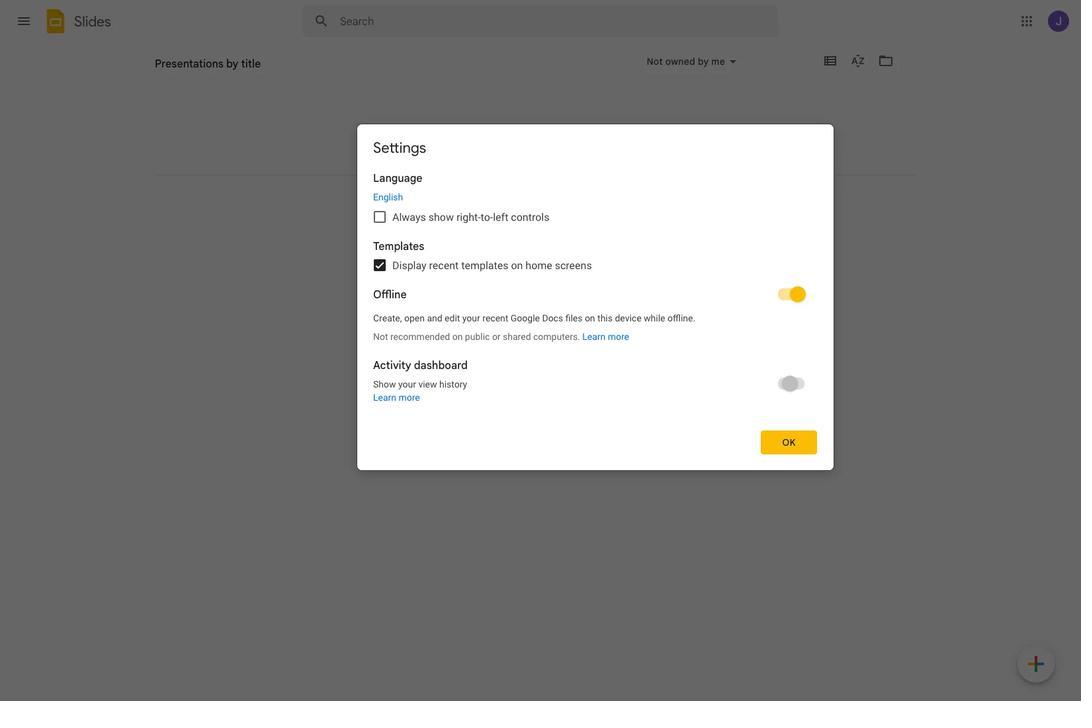 Task type: vqa. For each thing, say whether or not it's contained in the screenshot.
Slide
no



Task type: describe. For each thing, give the bounding box(es) containing it.
2 presentations from the top
[[155, 63, 215, 75]]

or
[[492, 331, 501, 342]]

0 vertical spatial your
[[463, 313, 480, 323]]

view
[[419, 379, 437, 390]]

while
[[644, 313, 665, 323]]

files
[[566, 313, 583, 323]]

2 horizontal spatial on
[[585, 313, 595, 323]]

learn more link for show your view history learn more
[[373, 392, 420, 403]]

ok
[[782, 436, 796, 448]]

computers.
[[533, 331, 580, 342]]

activity dashboard
[[373, 359, 468, 372]]

screens
[[555, 259, 592, 272]]

show
[[373, 379, 396, 390]]

search image
[[308, 8, 335, 34]]

recommended
[[390, 331, 450, 342]]

0 vertical spatial recent
[[429, 259, 459, 272]]

display recent templates on home screens
[[392, 259, 592, 272]]

settings
[[373, 139, 426, 157]]

dashboard
[[414, 359, 468, 372]]

controls
[[511, 211, 550, 223]]

presentations inside "heading"
[[155, 58, 224, 71]]

right-
[[457, 211, 481, 223]]

edit
[[445, 313, 460, 323]]

this
[[598, 313, 613, 323]]

language english
[[373, 172, 423, 202]]

2 presentations by title from the top
[[155, 63, 248, 75]]

device
[[615, 313, 642, 323]]

left
[[493, 211, 509, 223]]

title inside "heading"
[[241, 58, 261, 71]]

always show right-to-left controls
[[392, 211, 550, 223]]

display
[[392, 259, 427, 272]]

docs
[[542, 313, 563, 323]]

0 vertical spatial more
[[608, 331, 629, 342]]

more inside show your view history learn more
[[399, 392, 420, 403]]

1 presentations by title from the top
[[155, 58, 261, 71]]



Task type: locate. For each thing, give the bounding box(es) containing it.
learn more link for not recommended on public or shared computers. learn more
[[583, 331, 629, 342]]

1 horizontal spatial learn more link
[[583, 331, 629, 342]]

show
[[429, 211, 454, 223]]

0 vertical spatial on
[[511, 259, 523, 272]]

1 vertical spatial learn
[[373, 392, 396, 403]]

1 vertical spatial more
[[399, 392, 420, 403]]

to-
[[481, 211, 493, 223]]

title
[[241, 58, 261, 71], [230, 63, 248, 75]]

settings heading
[[373, 139, 426, 157]]

home
[[526, 259, 553, 272]]

1 horizontal spatial learn
[[583, 331, 606, 342]]

language
[[373, 172, 423, 185]]

on down the edit
[[453, 331, 463, 342]]

1 horizontal spatial recent
[[483, 313, 509, 323]]

learn inside show your view history learn more
[[373, 392, 396, 403]]

your inside show your view history learn more
[[398, 379, 416, 390]]

google
[[511, 313, 540, 323]]

english
[[373, 192, 403, 202]]

recent up or
[[483, 313, 509, 323]]

0 horizontal spatial learn
[[373, 392, 396, 403]]

on left this
[[585, 313, 595, 323]]

0 vertical spatial learn more link
[[583, 331, 629, 342]]

learn
[[583, 331, 606, 342], [373, 392, 396, 403]]

more down view
[[399, 392, 420, 403]]

Display recent templates on home screens checkbox
[[374, 259, 386, 271]]

learn more link down this
[[583, 331, 629, 342]]

slides
[[74, 12, 111, 30]]

learn more link down show in the left of the page
[[373, 392, 420, 403]]

recent right display
[[429, 259, 459, 272]]

public
[[465, 331, 490, 342]]

your right the edit
[[463, 313, 480, 323]]

1 vertical spatial on
[[585, 313, 595, 323]]

history
[[439, 379, 467, 390]]

Always show right-to-left controls checkbox
[[374, 211, 386, 223]]

learn more link
[[583, 331, 629, 342], [373, 392, 420, 403]]

1 presentations from the top
[[155, 58, 224, 71]]

0 horizontal spatial on
[[453, 331, 463, 342]]

and
[[427, 313, 443, 323]]

0 horizontal spatial learn more link
[[373, 392, 420, 403]]

1 horizontal spatial on
[[511, 259, 523, 272]]

recent
[[429, 259, 459, 272], [483, 313, 509, 323]]

1 horizontal spatial more
[[608, 331, 629, 342]]

1 vertical spatial recent
[[483, 313, 509, 323]]

presentations
[[155, 58, 224, 71], [155, 63, 215, 75]]

offline
[[373, 288, 407, 301]]

slides link
[[42, 8, 111, 37]]

0 horizontal spatial your
[[398, 379, 416, 390]]

not
[[373, 331, 388, 342]]

open
[[404, 313, 425, 323]]

None search field
[[302, 5, 779, 37]]

learn down show in the left of the page
[[373, 392, 396, 403]]

always
[[392, 211, 426, 223]]

presentations by title heading
[[155, 42, 261, 85]]

more
[[608, 331, 629, 342], [399, 392, 420, 403]]

2 vertical spatial on
[[453, 331, 463, 342]]

shared
[[503, 331, 531, 342]]

0 vertical spatial learn
[[583, 331, 606, 342]]

english link
[[373, 192, 403, 202]]

more down device
[[608, 331, 629, 342]]

settings dialog
[[357, 123, 835, 471]]

not recommended on public or shared computers. learn more
[[373, 331, 629, 342]]

create,
[[373, 313, 402, 323]]

by inside "heading"
[[226, 58, 239, 71]]

ok button
[[761, 431, 817, 454]]

your
[[463, 313, 480, 323], [398, 379, 416, 390]]

1 vertical spatial your
[[398, 379, 416, 390]]

learn down this
[[583, 331, 606, 342]]

templates
[[373, 240, 425, 253]]

create, open and edit your recent google docs files on this device while offline.
[[373, 313, 696, 323]]

by
[[226, 58, 239, 71], [217, 63, 228, 75]]

presentations by title
[[155, 58, 261, 71], [155, 63, 248, 75]]

0 horizontal spatial more
[[399, 392, 420, 403]]

0 horizontal spatial recent
[[429, 259, 459, 272]]

create new presentation image
[[1018, 646, 1055, 686]]

show your view history learn more
[[373, 379, 467, 403]]

on
[[511, 259, 523, 272], [585, 313, 595, 323], [453, 331, 463, 342]]

1 vertical spatial learn more link
[[373, 392, 420, 403]]

1 horizontal spatial your
[[463, 313, 480, 323]]

your left view
[[398, 379, 416, 390]]

templates
[[461, 259, 509, 272]]

activity
[[373, 359, 411, 372]]

offline.
[[668, 313, 696, 323]]

on left home
[[511, 259, 523, 272]]



